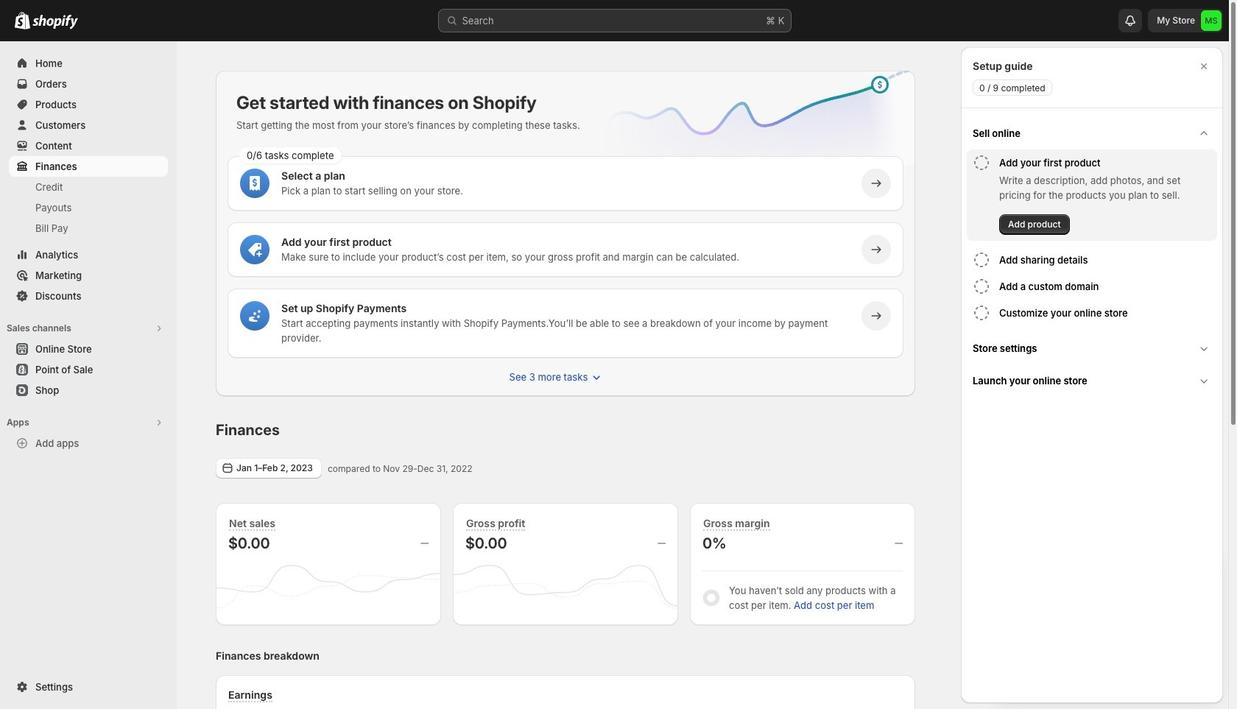 Task type: locate. For each thing, give the bounding box(es) containing it.
mark add sharing details as done image
[[973, 251, 991, 269]]

shopify image
[[15, 12, 30, 29]]

shopify image
[[32, 15, 78, 29]]

mark customize your online store as done image
[[973, 304, 991, 322]]

mark add a custom domain as done image
[[973, 278, 991, 295]]

dialog
[[961, 47, 1223, 703]]

select a plan image
[[247, 176, 262, 191]]

line chart image
[[581, 68, 918, 189]]



Task type: vqa. For each thing, say whether or not it's contained in the screenshot.
Mark Add Sharing Details As Done image
yes



Task type: describe. For each thing, give the bounding box(es) containing it.
add your first product image
[[247, 242, 262, 257]]

set up shopify payments image
[[247, 309, 262, 323]]

my store image
[[1201, 10, 1222, 31]]

mark add your first product as done image
[[973, 154, 991, 172]]



